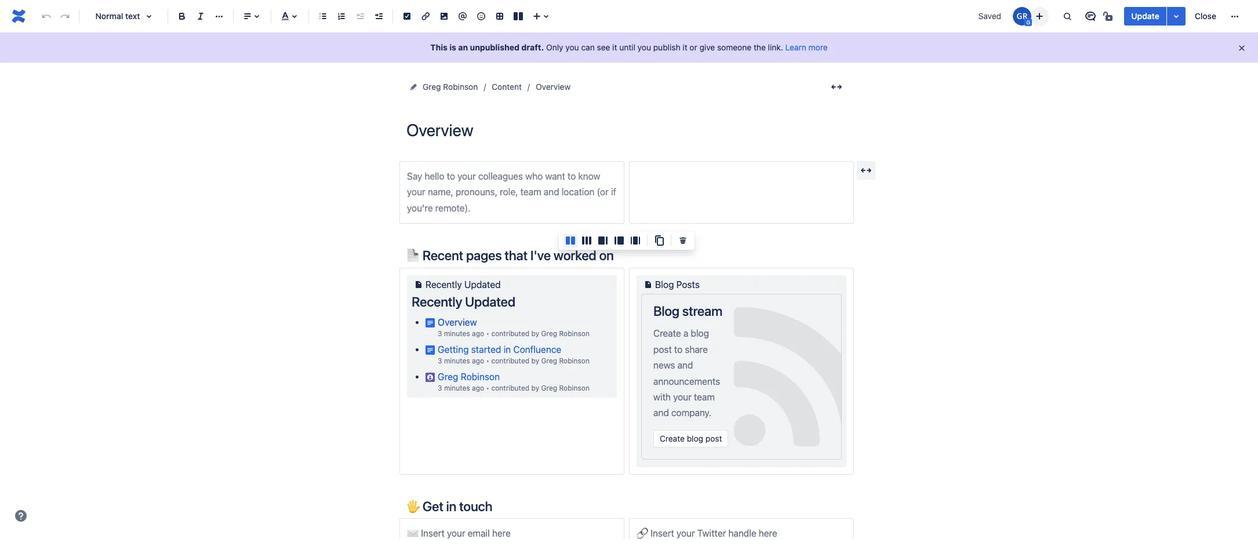 Task type: locate. For each thing, give the bounding box(es) containing it.
2 horizontal spatial to
[[674, 344, 683, 355]]

0 horizontal spatial it
[[612, 42, 617, 52]]

1 vertical spatial recently
[[412, 294, 462, 310]]

blog down blog posts
[[653, 303, 679, 319]]

3 • from the top
[[486, 384, 489, 393]]

and up announcements
[[677, 360, 693, 371]]

1 horizontal spatial to
[[568, 171, 576, 181]]

🔗
[[637, 528, 651, 539]]

robinson inside overview 3 minutes ago • contributed by greg robinson
[[559, 329, 590, 338]]

hello
[[425, 171, 444, 181]]

learn more link
[[785, 42, 828, 52]]

post down company.
[[706, 434, 722, 443]]

1 vertical spatial minutes
[[444, 357, 470, 365]]

1 minutes from the top
[[444, 329, 470, 338]]

1 vertical spatial 3
[[438, 357, 442, 365]]

0 vertical spatial minutes
[[444, 329, 470, 338]]

overview link down "only"
[[536, 80, 571, 94]]

comment icon image
[[1084, 9, 1098, 23]]

2 horizontal spatial your
[[673, 392, 692, 402]]

0 vertical spatial in
[[504, 345, 511, 355]]

and inside say hello to your colleagues who want to know your name, pronouns, role, team and location (or if you're remote).
[[544, 187, 559, 197]]

3 contributed from the top
[[491, 384, 529, 393]]

0 vertical spatial updated
[[464, 279, 501, 290]]

1 vertical spatial overview link
[[438, 317, 477, 328]]

you right until
[[638, 42, 651, 52]]

1 vertical spatial blog
[[653, 303, 679, 319]]

copy image
[[652, 234, 666, 248]]

2 • from the top
[[486, 357, 489, 365]]

only
[[546, 42, 563, 52]]

recently updated image
[[412, 278, 426, 292]]

post
[[653, 344, 672, 355], [706, 434, 722, 443]]

2 vertical spatial by
[[531, 384, 539, 393]]

2 vertical spatial ago
[[472, 384, 484, 393]]

•
[[486, 329, 489, 338], [486, 357, 489, 365], [486, 384, 489, 393]]

2 vertical spatial 3
[[438, 384, 442, 393]]

colleagues
[[478, 171, 523, 181]]

your inside the create a blog post to share news and announcements with your team and company.
[[673, 392, 692, 402]]

2 vertical spatial contributed
[[491, 384, 529, 393]]

name,
[[428, 187, 453, 197]]

to right 'hello' at the top left of page
[[447, 171, 455, 181]]

1 horizontal spatial overview link
[[536, 80, 571, 94]]

create left "a"
[[653, 328, 681, 339]]

1 ago from the top
[[472, 329, 484, 338]]

in
[[504, 345, 511, 355], [446, 499, 456, 514]]

1 vertical spatial ago
[[472, 357, 484, 365]]

to right 'want' in the top left of the page
[[568, 171, 576, 181]]

0 vertical spatial blog
[[655, 279, 674, 290]]

1 vertical spatial create
[[660, 434, 685, 443]]

and
[[544, 187, 559, 197], [677, 360, 693, 371], [653, 408, 669, 418]]

greg robinson link
[[423, 80, 478, 94], [541, 329, 590, 338], [541, 357, 590, 365], [438, 372, 500, 382], [541, 384, 590, 393]]

create a blog post to share news and announcements with your team and company.
[[653, 328, 720, 418]]

3 minutes from the top
[[444, 384, 470, 393]]

in for get
[[446, 499, 456, 514]]

0 vertical spatial blog
[[691, 328, 709, 339]]

📄
[[406, 248, 420, 263]]

in for started
[[504, 345, 511, 355]]

it
[[612, 42, 617, 52], [683, 42, 687, 52]]

if
[[611, 187, 616, 197]]

bullet list ⌘⇧8 image
[[316, 9, 330, 23]]

0 vertical spatial post
[[653, 344, 672, 355]]

0 horizontal spatial overview link
[[438, 317, 477, 328]]

it left or
[[683, 42, 687, 52]]

1 vertical spatial contributed
[[491, 357, 529, 365]]

minutes inside overview 3 minutes ago • contributed by greg robinson
[[444, 329, 470, 338]]

recently down recently updated image
[[412, 294, 462, 310]]

0 horizontal spatial your
[[407, 187, 425, 197]]

undo ⌘z image
[[39, 9, 53, 23]]

close button
[[1188, 7, 1223, 26]]

in inside the getting started in confluence 3 minutes ago • contributed by greg robinson
[[504, 345, 511, 355]]

1 horizontal spatial it
[[683, 42, 687, 52]]

recently down recent
[[426, 279, 462, 290]]

1 horizontal spatial post
[[706, 434, 722, 443]]

2 contributed from the top
[[491, 357, 529, 365]]

1 horizontal spatial your
[[457, 171, 476, 181]]

more formatting image
[[212, 9, 226, 23]]

blog
[[655, 279, 674, 290], [653, 303, 679, 319]]

content link
[[492, 80, 522, 94]]

overview link
[[536, 80, 571, 94], [438, 317, 477, 328]]

2 vertical spatial •
[[486, 384, 489, 393]]

mention image
[[456, 9, 470, 23]]

robinson inside the getting started in confluence 3 minutes ago • contributed by greg robinson
[[559, 357, 590, 365]]

dismiss image
[[1237, 43, 1247, 53]]

1 • from the top
[[486, 329, 489, 338]]

and down "with"
[[653, 408, 669, 418]]

blog inside the create a blog post to share news and announcements with your team and company.
[[691, 328, 709, 339]]

you
[[565, 42, 579, 52], [638, 42, 651, 52]]

2 by from the top
[[531, 357, 539, 365]]

2 vertical spatial your
[[673, 392, 692, 402]]

0 vertical spatial and
[[544, 187, 559, 197]]

minutes inside the getting started in confluence 3 minutes ago • contributed by greg robinson
[[444, 357, 470, 365]]

1 horizontal spatial you
[[638, 42, 651, 52]]

3 3 from the top
[[438, 384, 442, 393]]

publish
[[653, 42, 680, 52]]

blog down company.
[[687, 434, 703, 443]]

by inside overview 3 minutes ago • contributed by greg robinson
[[531, 329, 539, 338]]

you're
[[407, 203, 433, 213]]

1 horizontal spatial in
[[504, 345, 511, 355]]

by
[[531, 329, 539, 338], [531, 357, 539, 365], [531, 384, 539, 393]]

three columns image
[[580, 234, 594, 248]]

ago inside the getting started in confluence 3 minutes ago • contributed by greg robinson
[[472, 357, 484, 365]]

go wide image
[[859, 163, 873, 177]]

1 vertical spatial blog
[[687, 434, 703, 443]]

3 ago from the top
[[472, 384, 484, 393]]

that
[[505, 248, 528, 263]]

3 inside overview 3 minutes ago • contributed by greg robinson
[[438, 329, 442, 338]]

greg robinson link for overview
[[541, 329, 590, 338]]

overview inside overview 3 minutes ago • contributed by greg robinson
[[438, 317, 477, 328]]

0 horizontal spatial overview
[[438, 317, 477, 328]]

0 vertical spatial your
[[457, 171, 476, 181]]

your down say
[[407, 187, 425, 197]]

1 horizontal spatial team
[[694, 392, 715, 402]]

action item image
[[400, 9, 414, 23]]

1 vertical spatial •
[[486, 357, 489, 365]]

recently updated down recently updated image
[[412, 294, 515, 310]]

content
[[492, 82, 522, 92]]

give
[[700, 42, 715, 52]]

announcements
[[653, 376, 720, 386]]

confluence image
[[9, 7, 28, 26]]

0 vertical spatial team
[[520, 187, 541, 197]]

ago
[[472, 329, 484, 338], [472, 357, 484, 365], [472, 384, 484, 393]]

greg robinson 3 minutes ago • contributed by greg robinson
[[438, 372, 590, 393]]

greg inside overview 3 minutes ago • contributed by greg robinson
[[541, 329, 557, 338]]

create
[[653, 328, 681, 339], [660, 434, 685, 443]]

your down announcements
[[673, 392, 692, 402]]

3 by from the top
[[531, 384, 539, 393]]

blog right "a"
[[691, 328, 709, 339]]

overview
[[536, 82, 571, 92], [438, 317, 477, 328]]

to left share
[[674, 344, 683, 355]]

1 vertical spatial overview
[[438, 317, 477, 328]]

updated
[[464, 279, 501, 290], [465, 294, 515, 310]]

blog
[[691, 328, 709, 339], [687, 434, 703, 443]]

3
[[438, 329, 442, 338], [438, 357, 442, 365], [438, 384, 442, 393]]

create for create a blog post to share news and announcements with your team and company.
[[653, 328, 681, 339]]

your up pronouns,
[[457, 171, 476, 181]]

role,
[[500, 187, 518, 197]]

2 3 from the top
[[438, 357, 442, 365]]

0 vertical spatial overview
[[536, 82, 571, 92]]

1 by from the top
[[531, 329, 539, 338]]

stream
[[682, 303, 722, 319]]

in right get
[[446, 499, 456, 514]]

i've
[[530, 248, 551, 263]]

more
[[809, 42, 828, 52]]

started
[[471, 345, 501, 355]]

1 horizontal spatial overview
[[536, 82, 571, 92]]

1 vertical spatial by
[[531, 357, 539, 365]]

create blog post
[[660, 434, 722, 443]]

0 horizontal spatial in
[[446, 499, 456, 514]]

recently
[[426, 279, 462, 290], [412, 294, 462, 310]]

3 inside greg robinson 3 minutes ago • contributed by greg robinson
[[438, 384, 442, 393]]

minutes inside greg robinson 3 minutes ago • contributed by greg robinson
[[444, 384, 470, 393]]

1 contributed from the top
[[491, 329, 529, 338]]

post up news
[[653, 344, 672, 355]]

and down 'want' in the top left of the page
[[544, 187, 559, 197]]

ago inside overview 3 minutes ago • contributed by greg robinson
[[472, 329, 484, 338]]

overview for overview
[[536, 82, 571, 92]]

it right see in the top left of the page
[[612, 42, 617, 52]]

• inside overview 3 minutes ago • contributed by greg robinson
[[486, 329, 489, 338]]

0 vertical spatial create
[[653, 328, 681, 339]]

recently updated down recent
[[426, 279, 501, 290]]

overview link up getting
[[438, 317, 477, 328]]

in right started
[[504, 345, 511, 355]]

blog left posts
[[655, 279, 674, 290]]

2 it from the left
[[683, 42, 687, 52]]

make page full-width image
[[830, 80, 844, 94]]

2 ago from the top
[[472, 357, 484, 365]]

location
[[562, 187, 594, 197]]

by inside greg robinson 3 minutes ago • contributed by greg robinson
[[531, 384, 539, 393]]

0 horizontal spatial you
[[565, 42, 579, 52]]

updated up overview 3 minutes ago • contributed by greg robinson
[[465, 294, 515, 310]]

greg
[[423, 82, 441, 92], [541, 329, 557, 338], [541, 357, 557, 365], [438, 372, 458, 382], [541, 384, 557, 393]]

updated down pages
[[464, 279, 501, 290]]

overview up getting
[[438, 317, 477, 328]]

to
[[447, 171, 455, 181], [568, 171, 576, 181], [674, 344, 683, 355]]

post inside button
[[706, 434, 722, 443]]

contributed down "getting started in confluence" link
[[491, 357, 529, 365]]

team inside the create a blog post to share news and announcements with your team and company.
[[694, 392, 715, 402]]

create inside button
[[660, 434, 685, 443]]

team down who
[[520, 187, 541, 197]]

0 horizontal spatial post
[[653, 344, 672, 355]]

your
[[457, 171, 476, 181], [407, 187, 425, 197], [673, 392, 692, 402]]

invite to edit image
[[1033, 9, 1047, 23]]

overview 3 minutes ago • contributed by greg robinson
[[438, 317, 590, 338]]

0 vertical spatial contributed
[[491, 329, 529, 338]]

create down company.
[[660, 434, 685, 443]]

overview down "only"
[[536, 82, 571, 92]]

1 vertical spatial team
[[694, 392, 715, 402]]

the
[[754, 42, 766, 52]]

touch
[[459, 499, 492, 514]]

contributed up "getting started in confluence" link
[[491, 329, 529, 338]]

you left "can"
[[565, 42, 579, 52]]

1 3 from the top
[[438, 329, 442, 338]]

robinson
[[443, 82, 478, 92], [559, 329, 590, 338], [559, 357, 590, 365], [461, 372, 500, 382], [559, 384, 590, 393]]

0 vertical spatial 3
[[438, 329, 442, 338]]

0 vertical spatial overview link
[[536, 80, 571, 94]]

1 vertical spatial post
[[706, 434, 722, 443]]

2 vertical spatial minutes
[[444, 384, 470, 393]]

2 minutes from the top
[[444, 357, 470, 365]]

1 it from the left
[[612, 42, 617, 52]]

bold ⌘b image
[[175, 9, 189, 23]]

1 vertical spatial and
[[677, 360, 693, 371]]

1 horizontal spatial and
[[653, 408, 669, 418]]

confluence
[[513, 345, 561, 355]]

learn
[[785, 42, 806, 52]]

0 horizontal spatial team
[[520, 187, 541, 197]]

0 vertical spatial •
[[486, 329, 489, 338]]

0 vertical spatial ago
[[472, 329, 484, 338]]

0 vertical spatial by
[[531, 329, 539, 338]]

news
[[653, 360, 675, 371]]

create inside the create a blog post to share news and announcements with your team and company.
[[653, 328, 681, 339]]

getting started in confluence link
[[438, 345, 561, 355]]

contributed down the getting started in confluence 3 minutes ago • contributed by greg robinson
[[491, 384, 529, 393]]

blog inside button
[[687, 434, 703, 443]]

1 vertical spatial in
[[446, 499, 456, 514]]

1 vertical spatial your
[[407, 187, 425, 197]]

0 horizontal spatial and
[[544, 187, 559, 197]]

recently updated
[[426, 279, 501, 290], [412, 294, 515, 310]]

see
[[597, 42, 610, 52]]

team up company.
[[694, 392, 715, 402]]

minutes
[[444, 329, 470, 338], [444, 357, 470, 365], [444, 384, 470, 393]]

blog stream
[[653, 303, 722, 319]]

saved
[[978, 11, 1001, 21]]

2 you from the left
[[638, 42, 651, 52]]



Task type: vqa. For each thing, say whether or not it's contained in the screenshot.
about
no



Task type: describe. For each thing, give the bounding box(es) containing it.
pronouns,
[[456, 187, 497, 197]]

indent tab image
[[372, 9, 386, 23]]

emoji image
[[474, 9, 488, 23]]

link image
[[419, 9, 433, 23]]

2 vertical spatial and
[[653, 408, 669, 418]]

right sidebar image
[[596, 234, 610, 248]]

confluence image
[[9, 7, 28, 26]]

Main content area, start typing to enter text. text field
[[399, 161, 854, 539]]

greg robinson image
[[1013, 7, 1032, 26]]

3 inside the getting started in confluence 3 minutes ago • contributed by greg robinson
[[438, 357, 442, 365]]

someone
[[717, 42, 752, 52]]

posts
[[676, 279, 700, 290]]

create blog post button
[[653, 430, 728, 447]]

worked
[[554, 248, 596, 263]]

with
[[653, 392, 671, 402]]

getting started in confluence 3 minutes ago • contributed by greg robinson
[[438, 345, 590, 365]]

move this page image
[[409, 82, 418, 92]]

share
[[685, 344, 708, 355]]

left sidebar image
[[612, 234, 626, 248]]

• inside the getting started in confluence 3 minutes ago • contributed by greg robinson
[[486, 357, 489, 365]]

post inside the create a blog post to share news and announcements with your team and company.
[[653, 344, 672, 355]]

italic ⌘i image
[[194, 9, 208, 23]]

0 horizontal spatial to
[[447, 171, 455, 181]]

normal
[[95, 11, 123, 21]]

say hello to your colleagues who want to know your name, pronouns, role, team and location (or if you're remote).
[[407, 171, 619, 213]]

✉️
[[407, 528, 421, 539]]

close
[[1195, 11, 1216, 21]]

contributed inside overview 3 minutes ago • contributed by greg robinson
[[491, 329, 529, 338]]

company.
[[671, 408, 711, 418]]

text
[[125, 11, 140, 21]]

add image, video, or file image
[[437, 9, 451, 23]]

🖐 get in touch
[[406, 499, 492, 514]]

say
[[407, 171, 422, 181]]

by inside the getting started in confluence 3 minutes ago • contributed by greg robinson
[[531, 357, 539, 365]]

layouts image
[[511, 9, 525, 23]]

(or
[[597, 187, 609, 197]]

getting
[[438, 345, 469, 355]]

two columns image
[[564, 234, 577, 248]]

redo ⌘⇧z image
[[58, 9, 72, 23]]

1 vertical spatial updated
[[465, 294, 515, 310]]

greg inside the getting started in confluence 3 minutes ago • contributed by greg robinson
[[541, 357, 557, 365]]

blog for blog stream
[[653, 303, 679, 319]]

no restrictions image
[[1102, 9, 1116, 23]]

draft.
[[521, 42, 544, 52]]

this is an unpublished draft. only you can see it until you publish it or give someone the link. learn more
[[430, 42, 828, 52]]

1 you from the left
[[565, 42, 579, 52]]

greg robinson link for greg robinson
[[541, 384, 590, 393]]

a
[[683, 328, 688, 339]]

• inside greg robinson 3 minutes ago • contributed by greg robinson
[[486, 384, 489, 393]]

greg robinson
[[423, 82, 478, 92]]

an
[[458, 42, 468, 52]]

find and replace image
[[1061, 9, 1075, 23]]

remote).
[[435, 203, 471, 213]]

contributed inside the getting started in confluence 3 minutes ago • contributed by greg robinson
[[491, 357, 529, 365]]

2 horizontal spatial and
[[677, 360, 693, 371]]

ago inside greg robinson 3 minutes ago • contributed by greg robinson
[[472, 384, 484, 393]]

blog for blog posts
[[655, 279, 674, 290]]

remove image
[[676, 234, 690, 248]]

blog posts image
[[641, 278, 655, 292]]

🖐
[[406, 499, 420, 514]]

adjust update settings image
[[1169, 9, 1183, 23]]

greg robinson link for getting started in confluence
[[541, 357, 590, 365]]

more image
[[1228, 9, 1242, 23]]

normal text
[[95, 11, 140, 21]]

get
[[422, 499, 443, 514]]

Give this page a title text field
[[406, 121, 847, 140]]

who
[[525, 171, 543, 181]]

recent
[[422, 248, 463, 263]]

0 vertical spatial recently
[[426, 279, 462, 290]]

or
[[690, 42, 697, 52]]

contributed inside greg robinson 3 minutes ago • contributed by greg robinson
[[491, 384, 529, 393]]

is
[[450, 42, 456, 52]]

on
[[599, 248, 614, 263]]

blog posts
[[655, 279, 700, 290]]

help image
[[14, 509, 28, 523]]

outdent ⇧tab image
[[353, 9, 367, 23]]

link.
[[768, 42, 783, 52]]

can
[[581, 42, 595, 52]]

pages
[[466, 248, 502, 263]]

unpublished
[[470, 42, 519, 52]]

this
[[430, 42, 448, 52]]

1 vertical spatial recently updated
[[412, 294, 515, 310]]

update
[[1131, 11, 1159, 21]]

three columns with sidebars image
[[628, 234, 642, 248]]

📄 recent pages that i've worked on
[[406, 248, 614, 263]]

until
[[619, 42, 635, 52]]

to inside the create a blog post to share news and announcements with your team and company.
[[674, 344, 683, 355]]

normal text button
[[84, 3, 163, 29]]

update button
[[1124, 7, 1166, 26]]

align left image
[[241, 9, 255, 23]]

0 vertical spatial recently updated
[[426, 279, 501, 290]]

team inside say hello to your colleagues who want to know your name, pronouns, role, team and location (or if you're remote).
[[520, 187, 541, 197]]

numbered list ⌘⇧7 image
[[335, 9, 348, 23]]

want
[[545, 171, 565, 181]]

overview for overview 3 minutes ago • contributed by greg robinson
[[438, 317, 477, 328]]

create for create blog post
[[660, 434, 685, 443]]

table image
[[493, 9, 507, 23]]

know
[[578, 171, 600, 181]]



